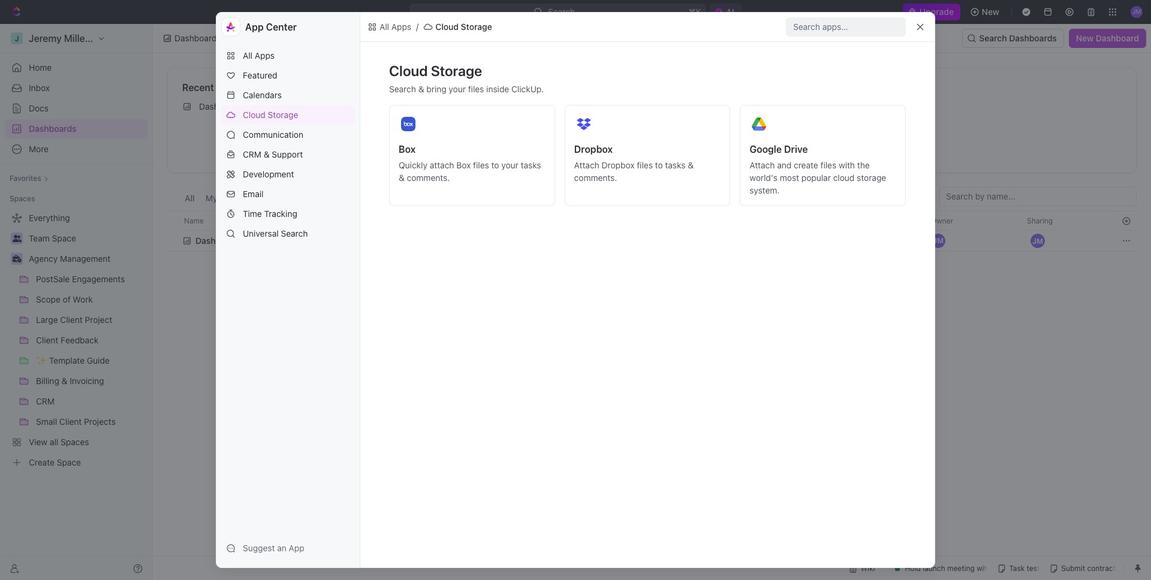 Task type: locate. For each thing, give the bounding box(es) containing it.
0 horizontal spatial to
[[492, 160, 499, 170]]

1 horizontal spatial cloud
[[389, 62, 428, 79]]

0 horizontal spatial new
[[982, 7, 1000, 17]]

development link
[[221, 165, 355, 184]]

1 vertical spatial all apps link
[[221, 46, 355, 65]]

app left center
[[245, 22, 264, 32]]

cloud up the bring
[[389, 62, 428, 79]]

2 to from the left
[[655, 160, 663, 170]]

storage down calendars link
[[268, 110, 298, 120]]

dropbox
[[574, 144, 613, 155], [602, 160, 635, 170]]

& inside dropbox attach dropbox files to tasks & comments.
[[688, 160, 694, 170]]

0 horizontal spatial favorites
[[10, 174, 41, 183]]

l_lxf image
[[368, 22, 377, 32], [424, 22, 433, 32]]

apps
[[392, 22, 412, 32], [255, 50, 275, 61]]

jm down sharing
[[1033, 237, 1044, 246]]

1 jeremy miller, , element from the left
[[932, 234, 946, 248]]

1 horizontal spatial l_lxf image
[[424, 22, 433, 32]]

1 horizontal spatial jeremy miller, , element
[[1031, 234, 1046, 248]]

upgrade link
[[904, 4, 961, 20]]

2 horizontal spatial search
[[980, 33, 1008, 43]]

1 vertical spatial storage
[[431, 62, 482, 79]]

2 comments. from the left
[[574, 173, 618, 183]]

featured
[[243, 70, 277, 80]]

/
[[416, 22, 419, 32]]

quickly
[[399, 160, 428, 170]]

agency
[[29, 254, 58, 264]]

jeremy miller, , element down owner on the right top of the page
[[932, 234, 946, 248]]

files inside dropbox attach dropbox files to tasks & comments.
[[637, 160, 653, 170]]

2 jm from the left
[[1033, 237, 1044, 246]]

1 horizontal spatial all apps link
[[365, 20, 414, 34]]

2 jeremy miller, , element from the left
[[1031, 234, 1046, 248]]

1 horizontal spatial tasks
[[666, 160, 686, 170]]

communication link
[[221, 125, 355, 145]]

1 horizontal spatial new
[[1077, 33, 1094, 43]]

1 vertical spatial box
[[457, 160, 471, 170]]

an
[[277, 544, 287, 554]]

cloud
[[834, 173, 855, 183]]

all apps for the left all apps "link"
[[243, 50, 275, 61]]

all apps
[[380, 22, 412, 32], [243, 50, 275, 61]]

dashboards inside button
[[220, 193, 268, 203]]

1 horizontal spatial your
[[502, 160, 519, 170]]

2 dashboard link from the left
[[504, 97, 805, 116]]

1 horizontal spatial attach
[[750, 160, 775, 170]]

0 horizontal spatial box
[[399, 144, 416, 155]]

1 horizontal spatial dashboard link
[[504, 97, 805, 116]]

suggest an app button
[[221, 539, 355, 559]]

dashboard for first dashboard link from right
[[852, 101, 895, 112]]

0 vertical spatial box
[[399, 144, 416, 155]]

box up the quickly
[[399, 144, 416, 155]]

1 vertical spatial all
[[243, 50, 253, 61]]

jeremy miller, , element down sharing
[[1031, 234, 1046, 248]]

2 vertical spatial storage
[[268, 110, 298, 120]]

search left the bring
[[389, 84, 416, 94]]

0 horizontal spatial dashboard link
[[178, 97, 479, 116]]

2 horizontal spatial cloud
[[436, 22, 459, 32]]

new
[[982, 7, 1000, 17], [1077, 33, 1094, 43]]

app center
[[245, 22, 297, 32]]

1 horizontal spatial all apps
[[380, 22, 412, 32]]

tasks inside dropbox attach dropbox files to tasks & comments.
[[666, 160, 686, 170]]

1 vertical spatial new
[[1077, 33, 1094, 43]]

dashboard row
[[167, 229, 1137, 253]]

cell inside dashboard row
[[828, 230, 924, 252]]

0 vertical spatial favorites
[[509, 82, 550, 93]]

1 vertical spatial favorites
[[10, 174, 41, 183]]

cloud storage
[[436, 22, 492, 32], [243, 110, 298, 120]]

0 horizontal spatial attach
[[574, 160, 600, 170]]

1 l_lxf image from the left
[[368, 22, 377, 32]]

l_lxf image right the /
[[424, 22, 433, 32]]

dashboards link
[[5, 119, 148, 139]]

storage inside cloud storage search & bring your files inside clickup.
[[431, 62, 482, 79]]

1 vertical spatial all apps
[[243, 50, 275, 61]]

tasks
[[521, 160, 541, 170], [666, 160, 686, 170]]

management
[[60, 254, 111, 264]]

search inside "button"
[[980, 33, 1008, 43]]

1 horizontal spatial favorites
[[509, 82, 550, 93]]

attach
[[574, 160, 600, 170], [750, 160, 775, 170]]

all apps link
[[365, 20, 414, 34], [221, 46, 355, 65]]

0 vertical spatial your
[[449, 84, 466, 94]]

0 horizontal spatial all apps link
[[221, 46, 355, 65]]

files inside the box quickly attach box files to your tasks & comments.
[[473, 160, 489, 170]]

bring
[[427, 84, 447, 94]]

1 comments. from the left
[[407, 173, 450, 183]]

jm for jeremy miller, , element inside jm button
[[1033, 237, 1044, 246]]

agency management link
[[29, 250, 145, 269]]

dashboards inside "button"
[[1010, 33, 1057, 43]]

search inside cloud storage search & bring your files inside clickup.
[[389, 84, 416, 94]]

files inside "google drive attach and create files with the world's most popular cloud storage system."
[[821, 160, 837, 170]]

1 to from the left
[[492, 160, 499, 170]]

0 horizontal spatial apps
[[255, 50, 275, 61]]

communication
[[243, 130, 304, 140]]

dashboard button
[[182, 229, 821, 253], [182, 229, 258, 253]]

attach inside "google drive attach and create files with the world's most popular cloud storage system."
[[750, 160, 775, 170]]

0 vertical spatial cloud storage
[[436, 22, 492, 32]]

cloud storage up communication
[[243, 110, 298, 120]]

all up the "featured"
[[243, 50, 253, 61]]

1 attach from the left
[[574, 160, 600, 170]]

your inside cloud storage search & bring your files inside clickup.
[[449, 84, 466, 94]]

jm button
[[1028, 230, 1049, 252]]

0 horizontal spatial tasks
[[521, 160, 541, 170]]

to inside dropbox attach dropbox files to tasks & comments.
[[655, 160, 663, 170]]

sharing
[[1028, 216, 1054, 225]]

0 horizontal spatial cloud
[[243, 110, 266, 120]]

universal search link
[[221, 224, 355, 244]]

calendars
[[243, 90, 282, 100]]

0 horizontal spatial cloud storage
[[243, 110, 298, 120]]

workspace
[[356, 193, 400, 203]]

development
[[243, 169, 294, 179]]

0 horizontal spatial all apps
[[243, 50, 275, 61]]

0 vertical spatial all
[[380, 22, 389, 32]]

all apps link up featured link
[[221, 46, 355, 65]]

0 vertical spatial search
[[980, 33, 1008, 43]]

2 vertical spatial all
[[185, 193, 195, 203]]

drive
[[785, 144, 808, 155]]

apps up the "featured"
[[255, 50, 275, 61]]

my dashboards button
[[203, 187, 271, 211]]

home
[[29, 62, 52, 73]]

jm down owner on the right top of the page
[[933, 236, 944, 245]]

2 tasks from the left
[[666, 160, 686, 170]]

column header
[[828, 211, 924, 231]]

all
[[380, 22, 389, 32], [243, 50, 253, 61], [185, 193, 195, 203]]

all apps link left the /
[[365, 20, 414, 34]]

tab list
[[182, 187, 403, 211]]

new for new dashboard
[[1077, 33, 1094, 43]]

app right an
[[289, 544, 305, 554]]

email link
[[221, 185, 355, 204]]

search dashboards button
[[963, 29, 1065, 48]]

1 horizontal spatial cloud storage
[[436, 22, 492, 32]]

1 vertical spatial cloud
[[389, 62, 428, 79]]

clickup.
[[512, 84, 544, 94]]

jm inside button
[[1033, 237, 1044, 246]]

jeremy miller, , element
[[932, 234, 946, 248], [1031, 234, 1046, 248]]

1 vertical spatial app
[[289, 544, 305, 554]]

0 vertical spatial all apps link
[[365, 20, 414, 34]]

to
[[492, 160, 499, 170], [655, 160, 663, 170]]

new for new
[[982, 7, 1000, 17]]

1 horizontal spatial comments.
[[574, 173, 618, 183]]

search
[[980, 33, 1008, 43], [389, 84, 416, 94], [281, 229, 308, 239]]

cloud down calendars
[[243, 110, 266, 120]]

0 horizontal spatial comments.
[[407, 173, 450, 183]]

1 jm from the left
[[933, 236, 944, 245]]

& inside cloud storage search & bring your files inside clickup.
[[419, 84, 424, 94]]

jm
[[933, 236, 944, 245], [1033, 237, 1044, 246]]

dashboard link
[[178, 97, 479, 116], [504, 97, 805, 116], [831, 97, 1132, 116]]

1 horizontal spatial app
[[289, 544, 305, 554]]

box
[[399, 144, 416, 155], [457, 160, 471, 170]]

cloud
[[436, 22, 459, 32], [389, 62, 428, 79], [243, 110, 266, 120]]

tracking
[[264, 209, 297, 219]]

comments. inside the box quickly attach box files to your tasks & comments.
[[407, 173, 450, 183]]

dashboard
[[1097, 33, 1140, 43], [199, 101, 241, 112], [526, 101, 568, 112], [852, 101, 895, 112], [196, 236, 239, 246]]

all apps left the /
[[380, 22, 412, 32]]

0 vertical spatial all apps
[[380, 22, 412, 32]]

search down the "time tracking" link
[[281, 229, 308, 239]]

2 horizontal spatial dashboard link
[[831, 97, 1132, 116]]

2 vertical spatial cloud
[[243, 110, 266, 120]]

attach
[[430, 160, 454, 170]]

1 horizontal spatial jm
[[1033, 237, 1044, 246]]

storage up cloud storage search & bring your files inside clickup.
[[461, 22, 492, 32]]

cloud storage right the /
[[436, 22, 492, 32]]

0 horizontal spatial jeremy miller, , element
[[932, 234, 946, 248]]

0 horizontal spatial jm
[[933, 236, 944, 245]]

2 l_lxf image from the left
[[424, 22, 433, 32]]

attach inside dropbox attach dropbox files to tasks & comments.
[[574, 160, 600, 170]]

0 vertical spatial apps
[[392, 22, 412, 32]]

app
[[245, 22, 264, 32], [289, 544, 305, 554]]

apps left the /
[[392, 22, 412, 32]]

1 horizontal spatial search
[[389, 84, 416, 94]]

search down "new" button
[[980, 33, 1008, 43]]

1 tasks from the left
[[521, 160, 541, 170]]

1 dashboard link from the left
[[178, 97, 479, 116]]

workspace button
[[353, 187, 403, 211]]

time tracking link
[[221, 205, 355, 224]]

comments.
[[407, 173, 450, 183], [574, 173, 618, 183]]

all apps up the "featured"
[[243, 50, 275, 61]]

1 horizontal spatial apps
[[392, 22, 412, 32]]

0 horizontal spatial l_lxf image
[[368, 22, 377, 32]]

cloud right the /
[[436, 22, 459, 32]]

storage up the bring
[[431, 62, 482, 79]]

favorites
[[509, 82, 550, 93], [10, 174, 41, 183]]

with
[[839, 160, 855, 170]]

2 attach from the left
[[750, 160, 775, 170]]

dropbox attach dropbox files to tasks & comments.
[[574, 144, 694, 183]]

&
[[419, 84, 424, 94], [264, 149, 270, 160], [688, 160, 694, 170], [399, 173, 405, 183]]

my
[[206, 193, 218, 203]]

box right attach
[[457, 160, 471, 170]]

0 vertical spatial new
[[982, 7, 1000, 17]]

1 vertical spatial apps
[[255, 50, 275, 61]]

all left the /
[[380, 22, 389, 32]]

row
[[167, 211, 1137, 231]]

cloud inside cloud storage search & bring your files inside clickup.
[[389, 62, 428, 79]]

Search apps… field
[[794, 20, 902, 34]]

crm
[[243, 149, 262, 160]]

1 vertical spatial your
[[502, 160, 519, 170]]

files
[[468, 84, 484, 94], [473, 160, 489, 170], [637, 160, 653, 170], [821, 160, 837, 170]]

0 horizontal spatial app
[[245, 22, 264, 32]]

0 horizontal spatial search
[[281, 229, 308, 239]]

spaces
[[10, 194, 35, 203]]

comments. inside dropbox attach dropbox files to tasks & comments.
[[574, 173, 618, 183]]

files inside cloud storage search & bring your files inside clickup.
[[468, 84, 484, 94]]

cell
[[828, 230, 924, 252]]

dashboards
[[175, 33, 221, 43], [1010, 33, 1057, 43], [29, 124, 77, 134], [220, 193, 268, 203]]

my dashboards
[[206, 193, 268, 203]]

1 horizontal spatial to
[[655, 160, 663, 170]]

all left my on the left top of the page
[[185, 193, 195, 203]]

2 horizontal spatial all
[[380, 22, 389, 32]]

1 vertical spatial search
[[389, 84, 416, 94]]

l_lxf image left the /
[[368, 22, 377, 32]]

storage
[[461, 22, 492, 32], [431, 62, 482, 79], [268, 110, 298, 120]]

Search by name... text field
[[947, 188, 1130, 206]]

and
[[778, 160, 792, 170]]

storage
[[857, 173, 887, 183]]

0 vertical spatial cloud
[[436, 22, 459, 32]]

0 horizontal spatial all
[[185, 193, 195, 203]]

0 horizontal spatial your
[[449, 84, 466, 94]]



Task type: vqa. For each thing, say whether or not it's contained in the screenshot.
the You haven't added any Docs to this location.
no



Task type: describe. For each thing, give the bounding box(es) containing it.
support
[[272, 149, 303, 160]]

most
[[780, 173, 800, 183]]

sidebar navigation
[[0, 24, 153, 581]]

favorites button
[[5, 172, 53, 186]]

tab list containing all
[[182, 187, 403, 211]]

system.
[[750, 185, 780, 196]]

dashboard for dashboard link related to favorites
[[526, 101, 568, 112]]

new button
[[966, 2, 1007, 22]]

inbox link
[[5, 79, 148, 98]]

1 horizontal spatial box
[[457, 160, 471, 170]]

home link
[[5, 58, 148, 77]]

l_lxf image for all apps
[[368, 22, 377, 32]]

docs
[[29, 103, 49, 113]]

crm & support
[[243, 149, 303, 160]]

suggest an app
[[243, 544, 305, 554]]

row containing name
[[167, 211, 1137, 231]]

docs link
[[5, 99, 148, 118]]

cloud storage link
[[221, 106, 355, 125]]

1 horizontal spatial all
[[243, 50, 253, 61]]

google
[[750, 144, 782, 155]]

all apps for topmost all apps "link"
[[380, 22, 412, 32]]

3 dashboard link from the left
[[831, 97, 1132, 116]]

dashboards inside sidebar navigation
[[29, 124, 77, 134]]

to inside the box quickly attach box files to your tasks & comments.
[[492, 160, 499, 170]]

the
[[858, 160, 870, 170]]

all button
[[182, 187, 198, 211]]

0 vertical spatial storage
[[461, 22, 492, 32]]

new dashboard button
[[1069, 29, 1147, 48]]

dashboard table
[[167, 211, 1137, 253]]

popular
[[802, 173, 831, 183]]

your inside the box quickly attach box files to your tasks & comments.
[[502, 160, 519, 170]]

business time image
[[12, 256, 21, 263]]

name
[[184, 216, 204, 225]]

recent
[[182, 82, 214, 93]]

crm & support link
[[221, 145, 355, 164]]

google drive attach and create files with the world's most popular cloud storage system.
[[750, 144, 887, 196]]

dashboard link for favorites
[[504, 97, 805, 116]]

inside
[[487, 84, 509, 94]]

1 vertical spatial dropbox
[[602, 160, 635, 170]]

create
[[794, 160, 819, 170]]

2 vertical spatial search
[[281, 229, 308, 239]]

app inside button
[[289, 544, 305, 554]]

dashboard for dashboard link associated with recent
[[199, 101, 241, 112]]

time
[[243, 209, 262, 219]]

email
[[243, 189, 264, 199]]

cloud storage search & bring your files inside clickup.
[[389, 62, 544, 94]]

jm for first jeremy miller, , element from left
[[933, 236, 944, 245]]

search...
[[548, 7, 583, 17]]

column header inside dashboard table
[[828, 211, 924, 231]]

center
[[266, 22, 297, 32]]

favorites inside button
[[10, 174, 41, 183]]

dashboard inside row
[[196, 236, 239, 246]]

tasks inside the box quickly attach box files to your tasks & comments.
[[521, 160, 541, 170]]

search dashboards
[[980, 33, 1057, 43]]

1 vertical spatial cloud storage
[[243, 110, 298, 120]]

jeremy miller, , element inside jm button
[[1031, 234, 1046, 248]]

owner
[[932, 216, 954, 225]]

0 vertical spatial dropbox
[[574, 144, 613, 155]]

upgrade
[[920, 7, 955, 17]]

agency management
[[29, 254, 111, 264]]

universal search
[[243, 229, 308, 239]]

⌘k
[[689, 7, 702, 17]]

box quickly attach box files to your tasks & comments.
[[399, 144, 541, 183]]

time tracking
[[243, 209, 297, 219]]

dashboard inside button
[[1097, 33, 1140, 43]]

suggest
[[243, 544, 275, 554]]

& inside the box quickly attach box files to your tasks & comments.
[[399, 173, 405, 183]]

world's
[[750, 173, 778, 183]]

featured link
[[221, 66, 355, 85]]

0 vertical spatial app
[[245, 22, 264, 32]]

dashboard link for recent
[[178, 97, 479, 116]]

universal
[[243, 229, 279, 239]]

new dashboard
[[1077, 33, 1140, 43]]

inbox
[[29, 83, 50, 93]]

calendars link
[[221, 86, 355, 105]]

cloud storage dialog
[[216, 12, 936, 569]]

all inside button
[[185, 193, 195, 203]]

l_lxf image for cloud storage
[[424, 22, 433, 32]]



